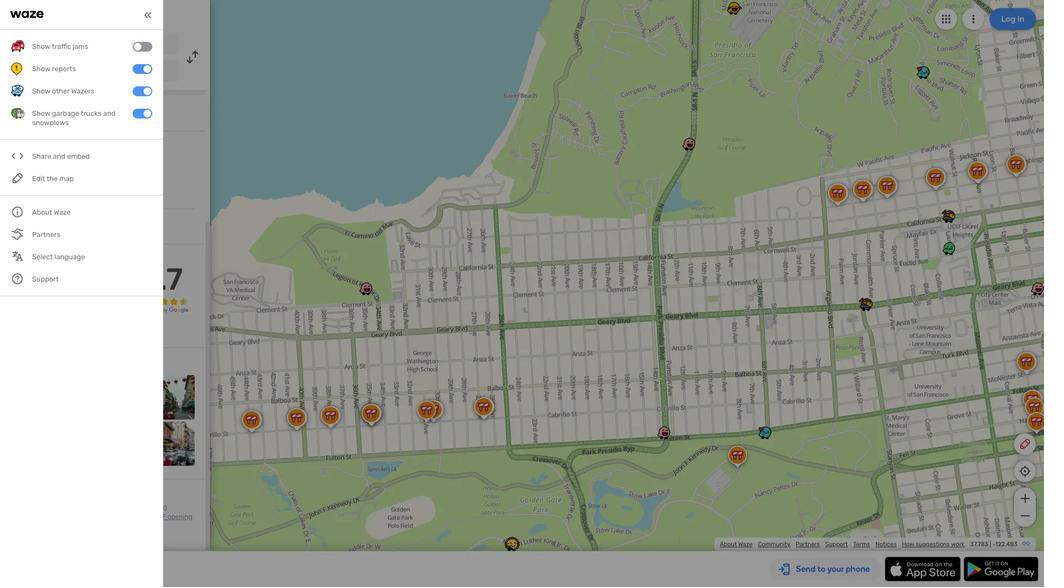 Task type: vqa. For each thing, say whether or not it's contained in the screenshot.
chinatown, sf driving directions
yes



Task type: describe. For each thing, give the bounding box(es) containing it.
driving directions
[[65, 9, 145, 21]]

0 horizontal spatial francisco,
[[26, 158, 63, 168]]

summary
[[38, 253, 71, 262]]

embed
[[67, 153, 90, 161]]

0 vertical spatial ca,
[[128, 68, 138, 76]]

location image
[[11, 64, 24, 77]]

community
[[758, 541, 791, 548]]

code image
[[11, 150, 24, 163]]

how
[[902, 541, 914, 548]]

1 vertical spatial chinatown san francisco, ca, usa
[[11, 144, 93, 168]]

1 vertical spatial usa
[[78, 158, 93, 168]]

chinatown, for opening
[[122, 513, 157, 521]]

1 vertical spatial san
[[82, 68, 93, 76]]

chinatown, sf driving directions
[[11, 504, 167, 521]]

image 8 of chinatown, sf image
[[150, 422, 195, 466]]

sf for opening
[[158, 513, 166, 521]]

notices link
[[876, 541, 897, 548]]

1 vertical spatial chinatown
[[11, 144, 68, 157]]

chinatown, sf opening hours link
[[11, 513, 192, 531]]

terms link
[[853, 541, 870, 548]]

122.483
[[996, 541, 1018, 548]]

37.783 | -122.483
[[970, 541, 1018, 548]]

review
[[11, 253, 36, 262]]

0 vertical spatial directions
[[100, 9, 145, 21]]

zoom in image
[[1018, 492, 1032, 505]]

work
[[951, 541, 965, 548]]

how suggestions work link
[[902, 541, 965, 548]]

and
[[53, 153, 65, 161]]

terms
[[853, 541, 870, 548]]

driving
[[146, 504, 167, 511]]

chinatown, sf opening hours
[[11, 513, 192, 531]]

francisco
[[55, 40, 90, 49]]

about waze community partners support terms notices how suggestions work
[[720, 541, 965, 548]]

suggestions
[[916, 541, 950, 548]]

37.783
[[970, 541, 989, 548]]

destination
[[75, 113, 115, 122]]

0 vertical spatial francisco,
[[95, 68, 126, 76]]

share
[[32, 153, 51, 161]]

2
[[11, 293, 15, 303]]

starting
[[11, 113, 39, 122]]

chinatown, sf driving directions link
[[11, 504, 167, 521]]

0 horizontal spatial ca,
[[64, 158, 76, 168]]

partners
[[796, 541, 820, 548]]



Task type: locate. For each thing, give the bounding box(es) containing it.
chinatown, inside chinatown, sf opening hours
[[122, 513, 157, 521]]

directions inside chinatown, sf driving directions
[[11, 513, 41, 521]]

usa down san francisco button
[[140, 68, 153, 76]]

link image
[[1022, 540, 1031, 548]]

francisco, down san francisco button
[[95, 68, 126, 76]]

point
[[41, 113, 59, 122]]

san inside button
[[40, 40, 53, 49]]

current location image
[[11, 37, 24, 50]]

notices
[[876, 541, 897, 548]]

opening
[[168, 513, 192, 521]]

san left "share" on the top
[[11, 158, 24, 168]]

1 vertical spatial chinatown,
[[122, 513, 157, 521]]

sf left driving
[[137, 504, 145, 511]]

1 horizontal spatial directions
[[100, 9, 145, 21]]

1 vertical spatial sf
[[158, 513, 166, 521]]

5 4 3 2
[[11, 267, 16, 303]]

0 vertical spatial chinatown,
[[101, 504, 135, 511]]

about
[[720, 541, 737, 548]]

0 vertical spatial usa
[[140, 68, 153, 76]]

pencil image
[[1019, 438, 1032, 451]]

chinatown, for driving
[[101, 504, 135, 511]]

ca, right "share" on the top
[[64, 158, 76, 168]]

directions up hours at bottom left
[[11, 513, 41, 521]]

san left francisco
[[40, 40, 53, 49]]

community link
[[758, 541, 791, 548]]

image 4 of chinatown, sf image
[[150, 375, 195, 420]]

chinatown down starting point button
[[11, 144, 68, 157]]

chinatown, inside chinatown, sf driving directions
[[101, 504, 135, 511]]

support
[[825, 541, 848, 548]]

sf for driving
[[137, 504, 145, 511]]

chinatown, down driving
[[122, 513, 157, 521]]

0 horizontal spatial sf
[[137, 504, 145, 511]]

chinatown
[[40, 67, 78, 76], [11, 144, 68, 157]]

1 horizontal spatial san
[[40, 40, 53, 49]]

0 vertical spatial chinatown
[[40, 67, 78, 76]]

chinatown,
[[101, 504, 135, 511], [122, 513, 157, 521]]

computer image
[[11, 220, 24, 233]]

san down francisco
[[82, 68, 93, 76]]

starting point button
[[11, 113, 59, 130]]

0 horizontal spatial san
[[11, 158, 24, 168]]

hours
[[11, 523, 28, 531]]

francisco,
[[95, 68, 126, 76], [26, 158, 63, 168]]

support link
[[825, 541, 848, 548]]

1 horizontal spatial usa
[[140, 68, 153, 76]]

3
[[11, 285, 15, 294]]

americanchinatown.com
[[33, 222, 120, 231]]

francisco, right code image
[[26, 158, 63, 168]]

0 horizontal spatial usa
[[78, 158, 93, 168]]

driving
[[65, 9, 98, 21]]

chinatown, up chinatown, sf opening hours link
[[101, 504, 135, 511]]

americanchinatown.com link
[[33, 222, 120, 231]]

san francisco
[[40, 40, 90, 49]]

2 vertical spatial san
[[11, 158, 24, 168]]

destination button
[[75, 113, 115, 131]]

2 horizontal spatial san
[[82, 68, 93, 76]]

0 horizontal spatial directions
[[11, 513, 41, 521]]

0 vertical spatial san
[[40, 40, 53, 49]]

sf
[[137, 504, 145, 511], [158, 513, 166, 521]]

1 horizontal spatial ca,
[[128, 68, 138, 76]]

sf inside chinatown, sf driving directions
[[137, 504, 145, 511]]

-
[[993, 541, 996, 548]]

share and embed
[[32, 153, 90, 161]]

ca,
[[128, 68, 138, 76], [64, 158, 76, 168]]

|
[[990, 541, 991, 548]]

1 vertical spatial francisco,
[[26, 158, 63, 168]]

1 horizontal spatial francisco,
[[95, 68, 126, 76]]

starting point
[[11, 113, 59, 122]]

chinatown san francisco, ca, usa
[[40, 67, 153, 76], [11, 144, 93, 168]]

usa right "and"
[[78, 158, 93, 168]]

5
[[11, 267, 15, 276]]

ca, down san francisco button
[[128, 68, 138, 76]]

0 vertical spatial chinatown san francisco, ca, usa
[[40, 67, 153, 76]]

0 vertical spatial sf
[[137, 504, 145, 511]]

1 horizontal spatial sf
[[158, 513, 166, 521]]

4
[[11, 276, 16, 285]]

san
[[40, 40, 53, 49], [82, 68, 93, 76], [11, 158, 24, 168]]

chinatown down san francisco
[[40, 67, 78, 76]]

about waze link
[[720, 541, 753, 548]]

partners link
[[796, 541, 820, 548]]

usa
[[140, 68, 153, 76], [78, 158, 93, 168]]

share and embed link
[[11, 145, 152, 168]]

sf inside chinatown, sf opening hours
[[158, 513, 166, 521]]

san francisco button
[[32, 33, 178, 54]]

directions up san francisco button
[[100, 9, 145, 21]]

review summary
[[11, 253, 71, 262]]

1 vertical spatial ca,
[[64, 158, 76, 168]]

directions
[[100, 9, 145, 21], [11, 513, 41, 521]]

4.7
[[140, 262, 183, 298]]

waze
[[738, 541, 753, 548]]

1 vertical spatial directions
[[11, 513, 41, 521]]

sf down driving
[[158, 513, 166, 521]]

zoom out image
[[1018, 510, 1032, 523]]



